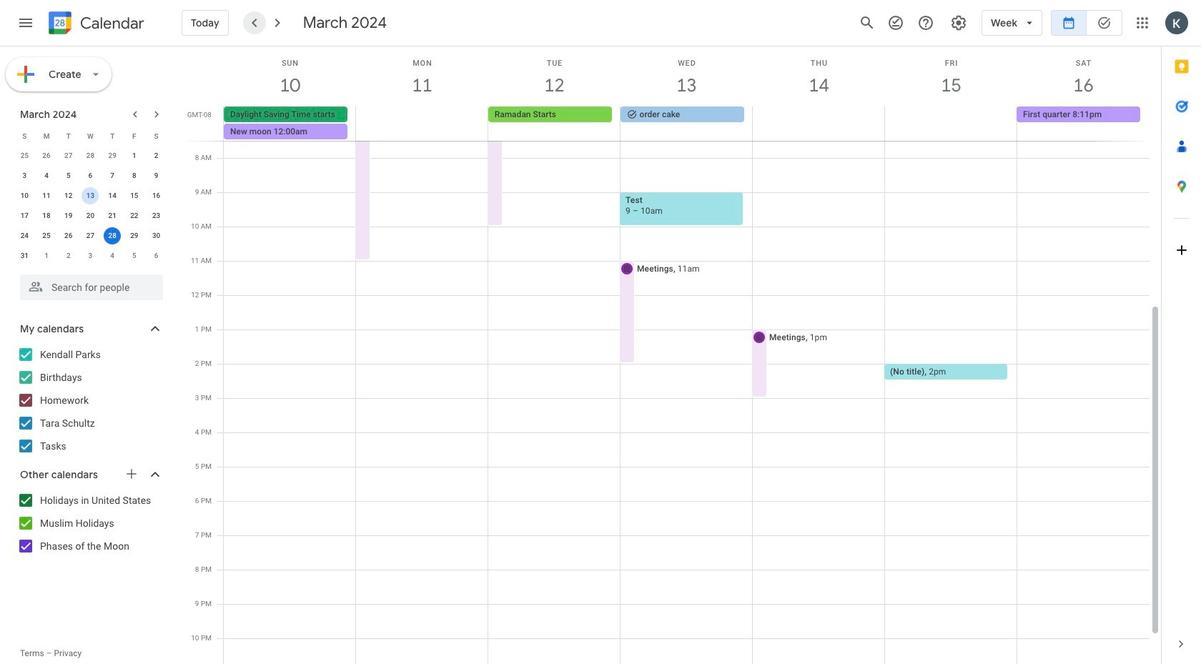 Task type: locate. For each thing, give the bounding box(es) containing it.
27 element
[[82, 227, 99, 245]]

24 element
[[16, 227, 33, 245]]

1 element
[[126, 147, 143, 165]]

february 27 element
[[60, 147, 77, 165]]

19 element
[[60, 207, 77, 225]]

28, today element
[[104, 227, 121, 245]]

tab list
[[1162, 46, 1202, 624]]

6 element
[[82, 167, 99, 185]]

cell
[[224, 107, 356, 141], [356, 107, 488, 141], [753, 107, 885, 141], [885, 107, 1017, 141], [79, 186, 101, 206], [101, 226, 123, 246]]

10 element
[[16, 187, 33, 205]]

31 element
[[16, 247, 33, 265]]

april 3 element
[[82, 247, 99, 265]]

heading inside calendar element
[[77, 15, 144, 32]]

main drawer image
[[17, 14, 34, 31]]

settings menu image
[[951, 14, 968, 31]]

21 element
[[104, 207, 121, 225]]

grid
[[183, 46, 1162, 665]]

february 28 element
[[82, 147, 99, 165]]

heading
[[77, 15, 144, 32]]

29 element
[[126, 227, 143, 245]]

row
[[217, 107, 1162, 141], [14, 126, 167, 146], [14, 146, 167, 166], [14, 166, 167, 186], [14, 186, 167, 206], [14, 206, 167, 226], [14, 226, 167, 246], [14, 246, 167, 266]]

15 element
[[126, 187, 143, 205]]

calendar element
[[46, 9, 144, 40]]

7 element
[[104, 167, 121, 185]]

18 element
[[38, 207, 55, 225]]

february 25 element
[[16, 147, 33, 165]]

april 1 element
[[38, 247, 55, 265]]

row group
[[14, 146, 167, 266]]

february 26 element
[[38, 147, 55, 165]]

april 4 element
[[104, 247, 121, 265]]

12 element
[[60, 187, 77, 205]]

None search field
[[0, 269, 177, 300]]

13 element
[[82, 187, 99, 205]]

9 element
[[148, 167, 165, 185]]



Task type: vqa. For each thing, say whether or not it's contained in the screenshot.
"26" element
yes



Task type: describe. For each thing, give the bounding box(es) containing it.
my calendars list
[[3, 343, 177, 458]]

april 6 element
[[148, 247, 165, 265]]

30 element
[[148, 227, 165, 245]]

2 element
[[148, 147, 165, 165]]

april 5 element
[[126, 247, 143, 265]]

Search for people text field
[[29, 275, 155, 300]]

5 element
[[60, 167, 77, 185]]

22 element
[[126, 207, 143, 225]]

23 element
[[148, 207, 165, 225]]

march 2024 grid
[[14, 126, 167, 266]]

8 element
[[126, 167, 143, 185]]

14 element
[[104, 187, 121, 205]]

20 element
[[82, 207, 99, 225]]

april 2 element
[[60, 247, 77, 265]]

3 element
[[16, 167, 33, 185]]

25 element
[[38, 227, 55, 245]]

11 element
[[38, 187, 55, 205]]

16 element
[[148, 187, 165, 205]]

17 element
[[16, 207, 33, 225]]

add other calendars image
[[124, 467, 139, 481]]

26 element
[[60, 227, 77, 245]]

other calendars list
[[3, 489, 177, 558]]

february 29 element
[[104, 147, 121, 165]]

4 element
[[38, 167, 55, 185]]



